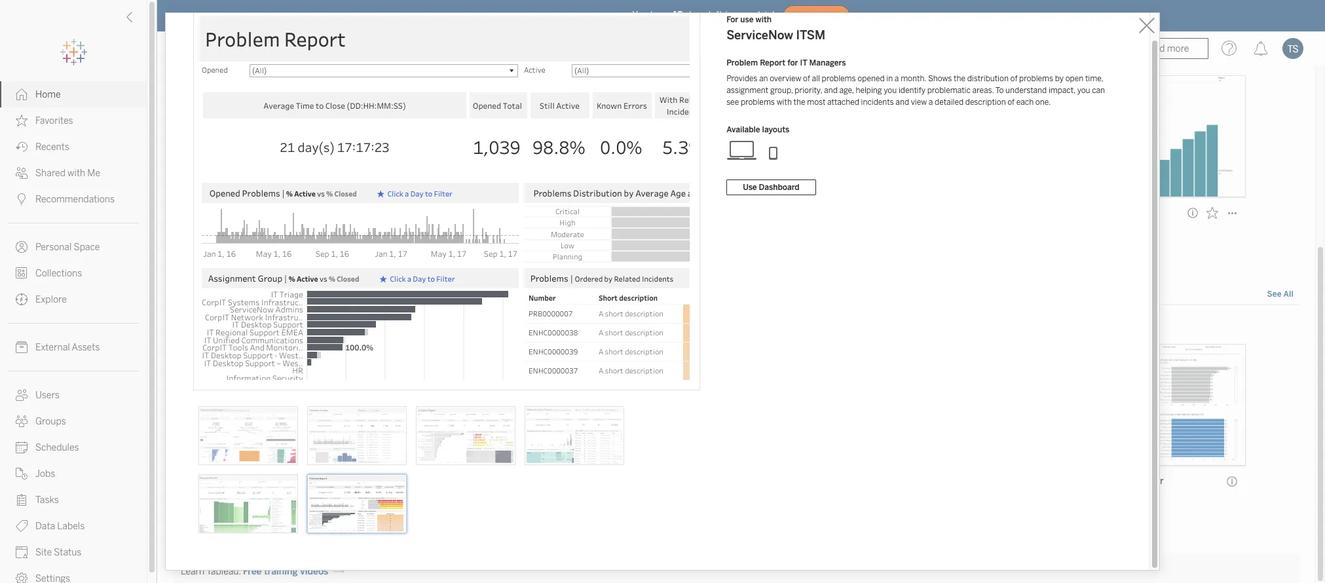 Task type: describe. For each thing, give the bounding box(es) containing it.
report
[[760, 58, 786, 68]]

global
[[182, 207, 210, 218]]

buy
[[799, 11, 814, 20]]

dashboard
[[759, 183, 800, 192]]

home link
[[0, 81, 147, 107]]

assets
[[72, 342, 100, 353]]

site status link
[[0, 539, 147, 566]]

for
[[788, 58, 799, 68]]

indicators
[[212, 207, 255, 218]]

age,
[[840, 86, 854, 95]]

personal
[[35, 242, 72, 253]]

can
[[1093, 86, 1106, 95]]

built
[[245, 320, 264, 331]]

available layouts
[[727, 125, 790, 134]]

13
[[674, 10, 683, 21]]

favorites link
[[0, 107, 147, 134]]

one.
[[1036, 98, 1051, 107]]

tasks link
[[0, 487, 147, 513]]

left
[[709, 10, 723, 21]]

sample
[[484, 320, 515, 331]]

see all link
[[1267, 288, 1295, 302]]

most
[[807, 98, 826, 107]]

days
[[686, 10, 706, 21]]

business
[[401, 207, 440, 218]]

impact,
[[1049, 86, 1076, 95]]

favorites
[[35, 115, 73, 126]]

recommendations link
[[0, 186, 147, 212]]

me
[[87, 168, 100, 179]]

navigator
[[1122, 476, 1164, 487]]

videos
[[300, 566, 329, 577]]

use dashboard button
[[727, 180, 816, 195]]

see
[[727, 98, 739, 107]]

1 vertical spatial and
[[896, 98, 910, 107]]

description
[[966, 98, 1006, 107]]

opened
[[858, 74, 885, 83]]

month.
[[901, 74, 927, 83]]

priority,
[[795, 86, 823, 95]]

minutes for business
[[412, 226, 441, 235]]

trial.
[[758, 10, 778, 21]]

personal space link
[[0, 234, 147, 260]]

0 horizontal spatial and
[[824, 86, 838, 95]]

simply
[[312, 320, 341, 331]]

25 for tourism
[[620, 226, 629, 235]]

incident report for it managers image
[[416, 406, 516, 465]]

for
[[727, 15, 739, 24]]

status
[[54, 547, 82, 558]]

ago for business
[[443, 226, 456, 235]]

0 horizontal spatial a
[[221, 320, 226, 331]]

with inside the problem report for it managers provides an overview of all problems opened in a month. shows the distribution of problems by open time, assignment group, priority, and age, helping you identify problematic areas. to understand impact, you can see problems with the most attached incidents and view a detailed description of each one.
[[777, 98, 792, 107]]

2 to from the left
[[538, 320, 547, 331]]

of left the 'all'
[[804, 74, 811, 83]]

shared
[[35, 168, 66, 179]]

buy now button
[[783, 5, 850, 26]]

of up the understand
[[1011, 74, 1018, 83]]

external assets link
[[0, 334, 147, 360]]

ago for global indicators
[[224, 226, 237, 235]]

minutes for tourism
[[631, 226, 660, 235]]

get
[[549, 320, 562, 331]]

see all
[[1268, 290, 1294, 299]]

shared with me
[[35, 168, 100, 179]]

itsm
[[797, 28, 826, 43]]

problematic
[[928, 86, 971, 95]]

from
[[199, 320, 219, 331]]

accelerators
[[176, 285, 244, 300]]

all
[[812, 74, 820, 83]]

detailed
[[935, 98, 964, 107]]

users link
[[0, 382, 147, 408]]

0 horizontal spatial the
[[794, 98, 806, 107]]

25 for global indicators
[[182, 226, 191, 235]]

25 minutes ago for global indicators
[[182, 226, 237, 235]]

start from a pre-built workbook. simply sign in to your data source, or use sample data to get started.
[[176, 320, 597, 331]]

0 vertical spatial in
[[726, 10, 733, 21]]

source,
[[424, 320, 454, 331]]

2 horizontal spatial a
[[929, 98, 933, 107]]

overview
[[770, 74, 802, 83]]

explore
[[35, 294, 67, 305]]

1 data from the left
[[403, 320, 422, 331]]

collections link
[[0, 260, 147, 286]]

understand
[[1006, 86, 1047, 95]]

pre-
[[228, 320, 245, 331]]

26 minutes ago
[[401, 226, 456, 235]]

with inside for use with servicenow itsm
[[756, 15, 772, 24]]

incident tracker for it staff image
[[525, 406, 625, 465]]

see
[[1268, 290, 1282, 299]]

ago for tourism
[[662, 226, 675, 235]]



Task type: locate. For each thing, give the bounding box(es) containing it.
0 vertical spatial with
[[756, 15, 772, 24]]

by
[[1056, 74, 1064, 83]]

1 vertical spatial in
[[887, 74, 893, 83]]

each
[[1017, 98, 1034, 107]]

2 horizontal spatial problems
[[1020, 74, 1054, 83]]

use inside for use with servicenow itsm
[[741, 15, 754, 24]]

2 vertical spatial a
[[221, 320, 226, 331]]

1 vertical spatial use
[[467, 320, 482, 331]]

home
[[35, 89, 61, 100]]

shows
[[929, 74, 952, 83]]

space
[[74, 242, 100, 253]]

0 horizontal spatial your
[[382, 320, 401, 331]]

and left "age,"
[[824, 86, 838, 95]]

1 25 from the left
[[182, 226, 191, 235]]

1 horizontal spatial your
[[736, 10, 755, 21]]

a left pre-
[[221, 320, 226, 331]]

you left 'can'
[[1078, 86, 1091, 95]]

to right the sign
[[372, 320, 380, 331]]

provides
[[727, 74, 758, 83]]

1 horizontal spatial in
[[726, 10, 733, 21]]

1 vertical spatial the
[[794, 98, 806, 107]]

data
[[403, 320, 422, 331], [517, 320, 536, 331]]

0 horizontal spatial you
[[884, 86, 897, 95]]

of left each
[[1008, 98, 1015, 107]]

0 horizontal spatial with
[[68, 168, 85, 179]]

1 horizontal spatial problems
[[822, 74, 856, 83]]

minutes down global indicators on the left
[[193, 226, 222, 235]]

data right 'sample'
[[517, 320, 536, 331]]

your right the sign
[[382, 320, 401, 331]]

1 horizontal spatial 25
[[620, 226, 629, 235]]

global indicators
[[182, 207, 255, 218]]

25 minutes ago for tourism
[[620, 226, 675, 235]]

problem tracker for it staff image
[[307, 406, 407, 465]]

0 horizontal spatial minutes
[[193, 226, 222, 235]]

2 25 from the left
[[620, 226, 629, 235]]

0 horizontal spatial in
[[362, 320, 370, 331]]

you
[[633, 10, 648, 21]]

1 horizontal spatial with
[[756, 15, 772, 24]]

3 minutes from the left
[[631, 226, 660, 235]]

groups link
[[0, 408, 147, 434]]

ago
[[224, 226, 237, 235], [443, 226, 456, 235], [662, 226, 675, 235]]

2 ago from the left
[[443, 226, 456, 235]]

tourism
[[620, 207, 655, 218]]

now
[[816, 11, 834, 20]]

marketo
[[401, 476, 437, 487]]

25 minutes ago down tourism
[[620, 226, 675, 235]]

minutes for global indicators
[[193, 226, 222, 235]]

tasks
[[35, 495, 59, 506]]

with down group,
[[777, 98, 792, 107]]

to left get
[[538, 320, 547, 331]]

use right or
[[467, 320, 482, 331]]

2 vertical spatial in
[[362, 320, 370, 331]]

training
[[264, 566, 298, 577]]

0 horizontal spatial 25
[[182, 226, 191, 235]]

external assets
[[35, 342, 100, 353]]

the
[[954, 74, 966, 83], [794, 98, 806, 107]]

1 horizontal spatial ago
[[443, 226, 456, 235]]

jobs
[[35, 469, 55, 480]]

recents
[[35, 142, 69, 153]]

laptop image
[[727, 140, 758, 161]]

all
[[1284, 290, 1294, 299]]

problems
[[822, 74, 856, 83], [1020, 74, 1054, 83], [741, 98, 775, 107]]

2 horizontal spatial with
[[777, 98, 792, 107]]

0 vertical spatial and
[[824, 86, 838, 95]]

servicenow
[[727, 28, 794, 43]]

1 you from the left
[[884, 86, 897, 95]]

main navigation. press the up and down arrow keys to access links. element
[[0, 81, 147, 583]]

2 minutes from the left
[[412, 226, 441, 235]]

0 horizontal spatial problems
[[741, 98, 775, 107]]

in inside the problem report for it managers provides an overview of all problems opened in a month. shows the distribution of problems by open time, assignment group, priority, and age, helping you identify problematic areas. to understand impact, you can see problems with the most attached incidents and view a detailed description of each one.
[[887, 74, 893, 83]]

3 ago from the left
[[662, 226, 675, 235]]

data left source,
[[403, 320, 422, 331]]

0 horizontal spatial to
[[372, 320, 380, 331]]

the down priority,
[[794, 98, 806, 107]]

0 vertical spatial use
[[741, 15, 754, 24]]

the up problematic
[[954, 74, 966, 83]]

2 data from the left
[[517, 320, 536, 331]]

your
[[736, 10, 755, 21], [382, 320, 401, 331]]

use right for
[[741, 15, 754, 24]]

1 horizontal spatial the
[[954, 74, 966, 83]]

right arrow image
[[333, 566, 344, 577]]

25
[[182, 226, 191, 235], [620, 226, 629, 235]]

1 horizontal spatial use
[[741, 15, 754, 24]]

open
[[1066, 74, 1084, 83]]

2 vertical spatial with
[[68, 168, 85, 179]]

1 vertical spatial with
[[777, 98, 792, 107]]

2 horizontal spatial minutes
[[631, 226, 660, 235]]

problem report for it managers image
[[307, 475, 407, 534]]

1 horizontal spatial you
[[1078, 86, 1091, 95]]

1 horizontal spatial to
[[538, 320, 547, 331]]

1 vertical spatial a
[[929, 98, 933, 107]]

free training videos
[[243, 566, 329, 577]]

problem report for it managers provides an overview of all problems opened in a month. shows the distribution of problems by open time, assignment group, priority, and age, helping you identify problematic areas. to understand impact, you can see problems with the most attached incidents and view a detailed description of each one.
[[727, 58, 1106, 107]]

with left me
[[68, 168, 85, 179]]

1 25 minutes ago from the left
[[182, 226, 237, 235]]

1 to from the left
[[372, 320, 380, 331]]

0 horizontal spatial data
[[403, 320, 422, 331]]

you have 13 days left in your trial.
[[633, 10, 778, 21]]

use
[[741, 15, 754, 24], [467, 320, 482, 331]]

25 minutes ago down global indicators on the left
[[182, 226, 237, 235]]

minutes down business
[[412, 226, 441, 235]]

navigation panel element
[[0, 39, 147, 583]]

helping
[[856, 86, 882, 95]]

jobs link
[[0, 461, 147, 487]]

in right opened
[[887, 74, 893, 83]]

1 horizontal spatial and
[[896, 98, 910, 107]]

2 25 minutes ago from the left
[[620, 226, 675, 235]]

request report for it managers image
[[199, 475, 298, 534]]

use dashboard
[[743, 183, 800, 192]]

personal space
[[35, 242, 100, 253]]

site status
[[35, 547, 82, 558]]

1 ago from the left
[[224, 226, 237, 235]]

you up the incidents
[[884, 86, 897, 95]]

0 vertical spatial a
[[895, 74, 899, 83]]

phone image
[[758, 140, 790, 161]]

0 horizontal spatial 25 minutes ago
[[182, 226, 237, 235]]

start
[[176, 320, 197, 331]]

in right the sign
[[362, 320, 370, 331]]

for use with servicenow itsm
[[727, 15, 826, 43]]

learn
[[181, 566, 205, 577]]

areas.
[[973, 86, 994, 95]]

salesforce
[[182, 476, 227, 487]]

an
[[760, 74, 768, 83]]

managers
[[810, 58, 846, 68]]

group,
[[771, 86, 793, 95]]

0 horizontal spatial use
[[467, 320, 482, 331]]

a left month.
[[895, 74, 899, 83]]

0 horizontal spatial ago
[[224, 226, 237, 235]]

labels
[[57, 521, 85, 532]]

2 you from the left
[[1078, 86, 1091, 95]]

incidents
[[861, 98, 894, 107]]

available
[[727, 125, 761, 134]]

schedules
[[35, 442, 79, 453]]

minutes down tourism
[[631, 226, 660, 235]]

1 horizontal spatial minutes
[[412, 226, 441, 235]]

0 vertical spatial the
[[954, 74, 966, 83]]

schedules link
[[0, 434, 147, 461]]

data labels link
[[0, 513, 147, 539]]

0 vertical spatial your
[[736, 10, 755, 21]]

in right left
[[726, 10, 733, 21]]

2 horizontal spatial in
[[887, 74, 893, 83]]

shared with me link
[[0, 160, 147, 186]]

data
[[35, 521, 55, 532]]

1 horizontal spatial data
[[517, 320, 536, 331]]

use
[[743, 183, 757, 192]]

started.
[[564, 320, 597, 331]]

problems up the understand
[[1020, 74, 1054, 83]]

25 down tourism
[[620, 226, 629, 235]]

problems down assignment
[[741, 98, 775, 107]]

26
[[401, 226, 410, 235]]

explore link
[[0, 286, 147, 313]]

with up servicenow
[[756, 15, 772, 24]]

and down identify
[[896, 98, 910, 107]]

problems up "age,"
[[822, 74, 856, 83]]

with inside shared with me link
[[68, 168, 85, 179]]

your left trial. on the right top
[[736, 10, 755, 21]]

layouts
[[763, 125, 790, 134]]

1 horizontal spatial 25 minutes ago
[[620, 226, 675, 235]]

2 horizontal spatial ago
[[662, 226, 675, 235]]

a right view on the top right of page
[[929, 98, 933, 107]]

users
[[35, 390, 60, 401]]

sign
[[343, 320, 360, 331]]

sales
[[1097, 476, 1120, 487]]

identify
[[899, 86, 926, 95]]

learn tableau.
[[181, 566, 241, 577]]

it
[[801, 58, 808, 68]]

25 down global
[[182, 226, 191, 235]]

attached
[[828, 98, 860, 107]]

25 minutes ago
[[182, 226, 237, 235], [620, 226, 675, 235]]

1 horizontal spatial a
[[895, 74, 899, 83]]

in
[[726, 10, 733, 21], [887, 74, 893, 83], [362, 320, 370, 331]]

1 minutes from the left
[[193, 226, 222, 235]]

assignment
[[727, 86, 769, 95]]

executive dashboard image
[[199, 406, 298, 465]]

workbook.
[[266, 320, 309, 331]]

1 vertical spatial your
[[382, 320, 401, 331]]

minutes
[[193, 226, 222, 235], [412, 226, 441, 235], [631, 226, 660, 235]]

site
[[35, 547, 52, 558]]



Task type: vqa. For each thing, say whether or not it's contained in the screenshot.
Free training videos link
yes



